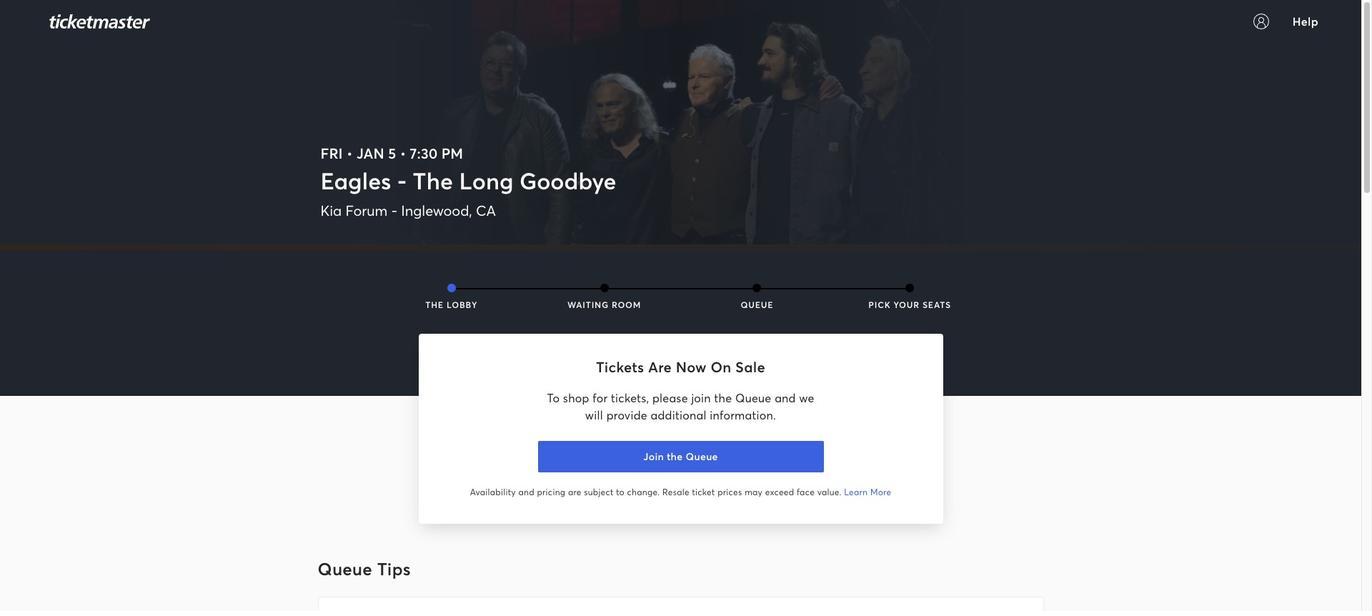 Task type: locate. For each thing, give the bounding box(es) containing it.
the inside button
[[667, 449, 683, 463]]

inglewood,
[[401, 201, 472, 220]]

tips
[[377, 558, 411, 581]]

queue up ticket
[[686, 449, 718, 463]]

1 vertical spatial the
[[667, 449, 683, 463]]

pick your seats
[[869, 299, 951, 310]]

on
[[711, 357, 732, 377]]

seats
[[923, 299, 951, 310]]

we
[[800, 390, 815, 405]]

queue
[[741, 299, 774, 310], [736, 390, 772, 405], [686, 449, 718, 463], [318, 558, 373, 581]]

forum
[[346, 201, 388, 220]]

0 vertical spatial the
[[715, 390, 732, 405]]

1 vertical spatial and
[[519, 487, 535, 498]]

value.
[[818, 487, 842, 498]]

availability and pricing are subject to change. resale ticket prices may exceed face value. learn more
[[470, 487, 892, 498]]

0 vertical spatial the
[[413, 165, 453, 196]]

1 horizontal spatial the
[[715, 390, 732, 405]]

pricing
[[537, 487, 566, 498]]

queue inside button
[[686, 449, 718, 463]]

queue left tips
[[318, 558, 373, 581]]

learn
[[844, 487, 868, 498]]

5
[[388, 144, 396, 163]]

0 vertical spatial and
[[775, 390, 796, 405]]

the
[[715, 390, 732, 405], [667, 449, 683, 463]]

the
[[413, 165, 453, 196], [426, 299, 444, 310]]

7:30
[[410, 144, 438, 163]]

eagles
[[321, 165, 391, 196]]

ticketmaster image
[[49, 14, 151, 29]]

help menu bar
[[1242, 0, 1330, 43]]

long
[[459, 165, 514, 196]]

0 horizontal spatial •
[[347, 144, 353, 163]]

- right forum
[[392, 201, 397, 220]]

join
[[692, 390, 711, 405]]

• right fri
[[347, 144, 353, 163]]

1 vertical spatial -
[[392, 201, 397, 220]]

-
[[398, 165, 407, 196], [392, 201, 397, 220]]

the left lobby
[[426, 299, 444, 310]]

and left the we
[[775, 390, 796, 405]]

1 vertical spatial the
[[426, 299, 444, 310]]

fri • jan 5 • 7:30 pm eagles - the long goodbye kia forum - inglewood, ca
[[321, 144, 617, 220]]

0 horizontal spatial the
[[667, 449, 683, 463]]

join the queue
[[644, 449, 718, 463]]

1 horizontal spatial and
[[775, 390, 796, 405]]

jan
[[357, 144, 384, 163]]

are
[[568, 487, 582, 498]]

resale
[[663, 487, 690, 498]]

availability
[[470, 487, 516, 498]]

your
[[894, 299, 920, 310]]

queue up information.
[[736, 390, 772, 405]]

• right 5 at left
[[400, 144, 406, 163]]

shop
[[563, 390, 590, 405]]

learn more link
[[844, 487, 892, 498]]

0 vertical spatial -
[[398, 165, 407, 196]]

- up "inglewood,"
[[398, 165, 407, 196]]

help link
[[1282, 0, 1330, 43]]

and left pricing
[[519, 487, 535, 498]]

please
[[653, 390, 688, 405]]

0 horizontal spatial and
[[519, 487, 535, 498]]

fri
[[321, 144, 343, 163]]

and
[[775, 390, 796, 405], [519, 487, 535, 498]]

lobby
[[447, 299, 478, 310]]

the inside fri • jan 5 • 7:30 pm eagles - the long goodbye kia forum - inglewood, ca
[[413, 165, 453, 196]]

1 horizontal spatial •
[[400, 144, 406, 163]]

now
[[676, 357, 707, 377]]

goodbye
[[520, 165, 617, 196]]

1 • from the left
[[347, 144, 353, 163]]

1 horizontal spatial -
[[398, 165, 407, 196]]

•
[[347, 144, 353, 163], [400, 144, 406, 163]]

the down 7:30
[[413, 165, 453, 196]]

pick
[[869, 299, 891, 310]]



Task type: describe. For each thing, give the bounding box(es) containing it.
queue up the sale on the bottom
[[741, 299, 774, 310]]

2 • from the left
[[400, 144, 406, 163]]

waiting room
[[568, 299, 641, 310]]

to shop for tickets, please join the queue and we will provide additional information.
[[547, 390, 815, 423]]

0 horizontal spatial -
[[392, 201, 397, 220]]

additional
[[651, 408, 707, 423]]

change.
[[627, 487, 660, 498]]

to
[[547, 390, 560, 405]]

tickets,
[[611, 390, 649, 405]]

room
[[612, 299, 641, 310]]

will
[[585, 408, 603, 423]]

help
[[1293, 14, 1319, 29]]

ticket
[[692, 487, 715, 498]]

kia
[[321, 201, 342, 220]]

tickets
[[596, 357, 644, 377]]

information.
[[710, 408, 777, 423]]

sale
[[736, 357, 766, 377]]

subject
[[584, 487, 614, 498]]

the lobby
[[426, 299, 478, 310]]

prices
[[718, 487, 743, 498]]

may
[[745, 487, 763, 498]]

are
[[648, 357, 672, 377]]

queue tips
[[318, 558, 411, 581]]

pm
[[442, 144, 463, 163]]

the inside to shop for tickets, please join the queue and we will provide additional information.
[[715, 390, 732, 405]]

tickets are now on sale
[[596, 357, 766, 377]]

face
[[797, 487, 815, 498]]

more
[[871, 487, 892, 498]]

for
[[593, 390, 608, 405]]

exceed
[[766, 487, 795, 498]]

provide
[[607, 408, 648, 423]]

join
[[644, 449, 664, 463]]

to
[[616, 487, 625, 498]]

waiting
[[568, 299, 609, 310]]

queue inside to shop for tickets, please join the queue and we will provide additional information.
[[736, 390, 772, 405]]

ca
[[476, 201, 496, 220]]

and inside to shop for tickets, please join the queue and we will provide additional information.
[[775, 390, 796, 405]]

join the queue button
[[538, 441, 824, 473]]



Task type: vqa. For each thing, say whether or not it's contained in the screenshot.
CA
yes



